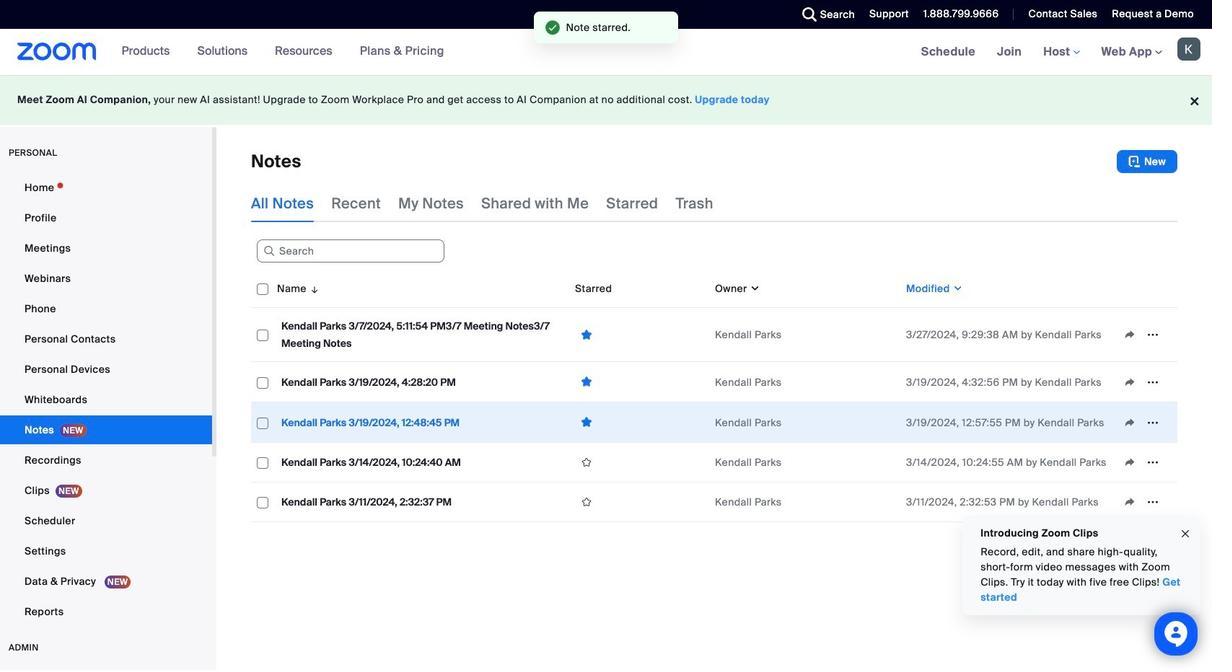 Task type: locate. For each thing, give the bounding box(es) containing it.
Search text field
[[257, 240, 445, 263]]

banner
[[0, 29, 1213, 76]]

more options for kendall parks 3/7/2024, 5:11:54 pm3/7 meeting notes3/7 meeting notes image
[[1142, 329, 1165, 342]]

down image
[[748, 282, 761, 296]]

application
[[251, 270, 1178, 523]]

zoom logo image
[[17, 43, 96, 61]]

more options for kendall parks 3/14/2024, 10:24:40 am image
[[1142, 456, 1165, 469]]

footer
[[0, 75, 1213, 125]]

kendall parks 3/11/2024, 2:32:37 pm unstarred image
[[575, 496, 599, 509]]

meetings navigation
[[911, 29, 1213, 76]]



Task type: describe. For each thing, give the bounding box(es) containing it.
success image
[[546, 20, 561, 35]]

kendall parks 3/14/2024, 10:24:40 am unstarred image
[[575, 456, 599, 469]]

more options for kendall parks 3/19/2024, 4:28:20 pm image
[[1142, 376, 1165, 389]]

personal menu menu
[[0, 173, 212, 628]]

more options for kendall parks 3/19/2024, 12:48:45 pm image
[[1142, 416, 1165, 429]]

kendall parks 3/7/2024, 5:11:54 pm3/7 meeting notes3/7 meeting notes starred image
[[575, 328, 599, 342]]

kendall parks 3/19/2024, 4:28:20 pm starred image
[[575, 375, 599, 389]]

profile picture image
[[1178, 38, 1201, 61]]

more options for kendall parks 3/11/2024, 2:32:37 pm image
[[1142, 496, 1165, 509]]

close image
[[1180, 526, 1192, 543]]

arrow down image
[[307, 280, 320, 297]]

product information navigation
[[111, 29, 456, 75]]

tabs of all notes page tab list
[[251, 185, 714, 222]]

kendall parks 3/19/2024, 12:48:45 pm starred image
[[575, 416, 599, 430]]



Task type: vqa. For each thing, say whether or not it's contained in the screenshot.
Close image at bottom right
yes



